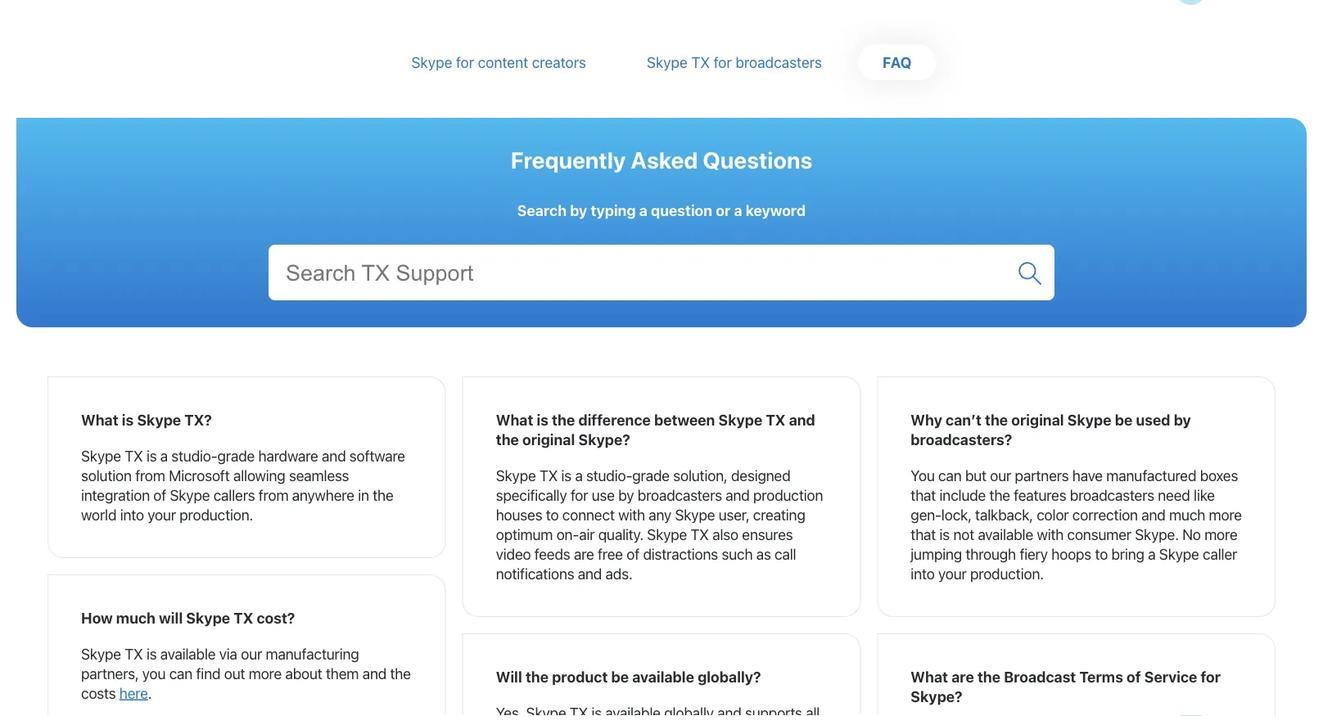 Task type: vqa. For each thing, say whether or not it's contained in the screenshot.
connection.
no



Task type: describe. For each thing, give the bounding box(es) containing it.
the inside skype tx is available via our manufacturing partners, you can find out more about them and the costs
[[390, 665, 411, 683]]

will
[[496, 668, 522, 686]]

what are the broadcast terms of service for skype?
[[911, 668, 1221, 705]]

call
[[775, 545, 796, 563]]

of inside 'what are the broadcast terms of service for skype?'
[[1127, 668, 1141, 686]]

free
[[598, 545, 623, 563]]

talkback,
[[975, 506, 1033, 524]]

what is the difference between skype tx and the original skype? element
[[462, 377, 861, 617]]

cost?
[[257, 609, 295, 627]]

for inside 'what are the broadcast terms of service for skype?'
[[1201, 668, 1221, 686]]

a for what is the difference between skype tx and the original skype?
[[575, 467, 583, 484]]

notifications
[[496, 565, 574, 583]]

a for frequently asked questions
[[639, 201, 648, 219]]

and inside what is the difference between skype tx and the original skype?
[[789, 411, 815, 429]]

in
[[358, 486, 369, 504]]

what is the difference between skype tx and the original skype?
[[496, 411, 815, 448]]

the right will
[[526, 668, 549, 686]]

frequently asked questions main content
[[0, 28, 1323, 717]]

here
[[119, 685, 148, 702]]

0 horizontal spatial be
[[611, 668, 629, 686]]

can't
[[946, 411, 982, 429]]

need
[[1158, 486, 1190, 504]]

service
[[1145, 668, 1197, 686]]

features
[[1014, 486, 1067, 504]]

can inside skype tx is available via our manufacturing partners, you can find out more about them and the costs
[[169, 665, 193, 683]]

is inside skype tx is available via our manufacturing partners, you can find out more about them and the costs
[[146, 645, 157, 663]]

or
[[716, 201, 731, 219]]

use
[[592, 486, 615, 504]]

how much will skype tx cost?
[[81, 609, 295, 627]]

air
[[579, 526, 595, 543]]

anywhere
[[292, 486, 354, 504]]

available inside you can but our partners have manufactured boxes that include the features broadcasters need like gen-lock, talkback, color correction and much more that is not available with consumer skype. no more jumping through fiery hoops to bring a skype caller into your production.
[[978, 526, 1033, 543]]

out
[[224, 665, 245, 683]]

1 that from the top
[[911, 486, 936, 504]]

like
[[1194, 486, 1215, 504]]

but
[[965, 467, 987, 484]]

is up solution
[[122, 411, 134, 429]]

broadcasters?
[[911, 431, 1012, 448]]

solution,
[[673, 467, 728, 484]]

questions
[[703, 147, 813, 174]]

tx inside what is the difference between skype tx and the original skype?
[[766, 411, 786, 429]]

you
[[911, 467, 935, 484]]

available inside skype tx is available via our manufacturing partners, you can find out more about them and the costs
[[160, 645, 216, 663]]

skype.
[[1135, 526, 1179, 543]]

skype for content creators link
[[412, 53, 586, 71]]

optimum
[[496, 526, 553, 543]]

here link
[[119, 685, 148, 702]]

ensures
[[742, 526, 793, 543]]

quality.
[[598, 526, 644, 543]]

and down free
[[578, 565, 602, 583]]

callers
[[213, 486, 255, 504]]

connect
[[562, 506, 615, 524]]

you
[[142, 665, 166, 683]]

houses
[[496, 506, 542, 524]]

production. inside skype tx is a studio-grade hardware and software solution from microsoft allowing seamless integration of skype callers from anywhere in the world into your production.
[[180, 506, 253, 524]]

1 vertical spatial from
[[259, 486, 289, 504]]

manufactured
[[1107, 467, 1197, 484]]

1 horizontal spatial available
[[632, 668, 694, 686]]

our inside you can but our partners have manufactured boxes that include the features broadcasters need like gen-lock, talkback, color correction and much more that is not available with consumer skype. no more jumping through fiery hoops to bring a skype caller into your production.
[[990, 467, 1011, 484]]

Search TX Support text field
[[269, 245, 1055, 301]]

the inside why can't the original skype be used by broadcasters?
[[985, 411, 1008, 429]]

skype tx is a studio-grade hardware and software solution from microsoft allowing seamless integration of skype callers from anywhere in the world into your production.
[[81, 447, 405, 524]]

a right or
[[734, 201, 742, 219]]

designed
[[731, 467, 791, 484]]

0 horizontal spatial from
[[135, 467, 165, 484]]

search by typing a question or a keyword
[[517, 201, 806, 219]]

between
[[654, 411, 715, 429]]

frequently
[[511, 147, 626, 174]]

have
[[1073, 467, 1103, 484]]

via
[[219, 645, 237, 663]]

used
[[1136, 411, 1171, 429]]

to inside skype tx is a studio-grade solution, designed specifically for use by broadcasters and production houses to connect with any skype user, creating optimum on-air quality. skype tx also ensures video feeds are free of distractions such as call notifications and ads.
[[546, 506, 559, 524]]

skype inside what is the difference between skype tx and the original skype?
[[719, 411, 763, 429]]

be inside why can't the original skype be used by broadcasters?
[[1115, 411, 1133, 429]]

question
[[651, 201, 712, 219]]

and inside skype tx is a studio-grade hardware and software solution from microsoft allowing seamless integration of skype callers from anywhere in the world into your production.
[[322, 447, 346, 465]]

to inside you can but our partners have manufactured boxes that include the features broadcasters need like gen-lock, talkback, color correction and much more that is not available with consumer skype. no more jumping through fiery hoops to bring a skype caller into your production.
[[1095, 545, 1108, 563]]

original inside why can't the original skype be used by broadcasters?
[[1012, 411, 1064, 429]]

feeds
[[535, 545, 570, 563]]

integration
[[81, 486, 150, 504]]

as
[[756, 545, 771, 563]]

skype tx for broadcasters link
[[647, 53, 822, 71]]

will
[[159, 609, 183, 627]]

is inside skype tx is a studio-grade solution, designed specifically for use by broadcasters and production houses to connect with any skype user, creating optimum on-air quality. skype tx also ensures video feeds are free of distractions such as call notifications and ads.
[[561, 467, 572, 484]]

correction
[[1073, 506, 1138, 524]]

consumer
[[1067, 526, 1132, 543]]

skype tx is available via our manufacturing partners, you can find out more about them and the costs
[[81, 645, 411, 702]]

and inside skype tx is available via our manufacturing partners, you can find out more about them and the costs
[[362, 665, 387, 683]]

.
[[148, 685, 152, 702]]

content
[[478, 53, 528, 71]]

with inside you can but our partners have manufactured boxes that include the features broadcasters need like gen-lock, talkback, color correction and much more that is not available with consumer skype. no more jumping through fiery hoops to bring a skype caller into your production.
[[1037, 526, 1064, 543]]

on-
[[557, 526, 579, 543]]

faq link
[[883, 53, 912, 71]]

frequently asked questions
[[511, 147, 813, 174]]

what is skype tx?
[[81, 411, 212, 429]]

what for what is skype tx?
[[81, 411, 118, 429]]

manufacturing
[[266, 645, 359, 663]]

production
[[753, 486, 823, 504]]

how
[[81, 609, 113, 627]]

skype inside skype tx is available via our manufacturing partners, you can find out more about them and the costs
[[81, 645, 121, 663]]

globally?
[[698, 668, 761, 686]]

original inside what is the difference between skype tx and the original skype?
[[522, 431, 575, 448]]

them
[[326, 665, 359, 683]]

grade for broadcasters
[[632, 467, 670, 484]]

what for what is the difference between skype tx and the original skype?
[[496, 411, 533, 429]]

seamless
[[289, 467, 349, 484]]

asked
[[631, 147, 698, 174]]

no
[[1183, 526, 1201, 543]]

faq
[[883, 53, 912, 71]]



Task type: locate. For each thing, give the bounding box(es) containing it.
into down integration
[[120, 506, 144, 524]]

typing
[[591, 201, 636, 219]]

1 vertical spatial of
[[627, 545, 640, 563]]

by right use
[[618, 486, 634, 504]]

1 vertical spatial be
[[611, 668, 629, 686]]

0 horizontal spatial with
[[618, 506, 645, 524]]

1 vertical spatial more
[[1205, 526, 1238, 543]]

from up integration
[[135, 467, 165, 484]]

from down allowing
[[259, 486, 289, 504]]

tx?
[[184, 411, 212, 429]]

and up user,
[[726, 486, 750, 504]]

0 horizontal spatial broadcasters
[[638, 486, 722, 504]]

1 vertical spatial our
[[241, 645, 262, 663]]

1 horizontal spatial studio-
[[586, 467, 632, 484]]

such
[[722, 545, 753, 563]]

our
[[990, 467, 1011, 484], [241, 645, 262, 663]]

search
[[517, 201, 567, 219]]

1 vertical spatial that
[[911, 526, 936, 543]]

by left typing
[[570, 201, 587, 219]]

0 horizontal spatial production.
[[180, 506, 253, 524]]

with inside skype tx is a studio-grade solution, designed specifically for use by broadcasters and production houses to connect with any skype user, creating optimum on-air quality. skype tx also ensures video feeds are free of distractions such as call notifications and ads.
[[618, 506, 645, 524]]

are down the 'air'
[[574, 545, 594, 563]]

why can't the original skype be used by broadcasters? element
[[877, 377, 1276, 617]]

1 horizontal spatial with
[[1037, 526, 1064, 543]]

2 horizontal spatial of
[[1127, 668, 1141, 686]]

broadcasters
[[736, 53, 822, 71], [638, 486, 722, 504], [1070, 486, 1155, 504]]

caller
[[1203, 545, 1237, 563]]

1 vertical spatial production.
[[970, 565, 1044, 583]]

for inside skype tx is a studio-grade solution, designed specifically for use by broadcasters and production houses to connect with any skype user, creating optimum on-air quality. skype tx also ensures video feeds are free of distractions such as call notifications and ads.
[[571, 486, 588, 504]]

into down jumping
[[911, 565, 935, 583]]

what inside 'what are the broadcast terms of service for skype?'
[[911, 668, 948, 686]]

1 horizontal spatial your
[[938, 565, 967, 583]]

much inside you can but our partners have manufactured boxes that include the features broadcasters need like gen-lock, talkback, color correction and much more that is not available with consumer skype. no more jumping through fiery hoops to bring a skype caller into your production.
[[1169, 506, 1206, 524]]

bring
[[1112, 545, 1145, 563]]

1 horizontal spatial our
[[990, 467, 1011, 484]]

production. inside you can but our partners have manufactured boxes that include the features broadcasters need like gen-lock, talkback, color correction and much more that is not available with consumer skype. no more jumping through fiery hoops to bring a skype caller into your production.
[[970, 565, 1044, 583]]

of right integration
[[153, 486, 166, 504]]

the inside 'what are the broadcast terms of service for skype?'
[[978, 668, 1001, 686]]

can inside you can but our partners have manufactured boxes that include the features broadcasters need like gen-lock, talkback, color correction and much more that is not available with consumer skype. no more jumping through fiery hoops to bring a skype caller into your production.
[[938, 467, 962, 484]]

2 vertical spatial available
[[632, 668, 694, 686]]

of right terms
[[1127, 668, 1141, 686]]

1 vertical spatial available
[[160, 645, 216, 663]]

is up you
[[146, 645, 157, 663]]

the
[[552, 411, 575, 429], [985, 411, 1008, 429], [496, 431, 519, 448], [373, 486, 393, 504], [990, 486, 1010, 504], [390, 665, 411, 683], [526, 668, 549, 686], [978, 668, 1001, 686]]

here .
[[119, 685, 152, 702]]

video
[[496, 545, 531, 563]]

0 vertical spatial to
[[546, 506, 559, 524]]

gen-
[[911, 506, 942, 524]]

is inside what is the difference between skype tx and the original skype?
[[537, 411, 549, 429]]

0 vertical spatial available
[[978, 526, 1033, 543]]

broadcasters inside skype tx is a studio-grade solution, designed specifically for use by broadcasters and production houses to connect with any skype user, creating optimum on-air quality. skype tx also ensures video feeds are free of distractions such as call notifications and ads.
[[638, 486, 722, 504]]

1 horizontal spatial much
[[1169, 506, 1206, 524]]

for
[[456, 53, 474, 71], [714, 53, 732, 71], [571, 486, 588, 504], [1201, 668, 1221, 686]]

world
[[81, 506, 116, 524]]

studio- for microsoft
[[171, 447, 217, 465]]

1 horizontal spatial are
[[952, 668, 974, 686]]

1 vertical spatial to
[[1095, 545, 1108, 563]]

0 vertical spatial of
[[153, 486, 166, 504]]

2 horizontal spatial by
[[1174, 411, 1191, 429]]

0 horizontal spatial by
[[570, 201, 587, 219]]

is inside skype tx is a studio-grade hardware and software solution from microsoft allowing seamless integration of skype callers from anywhere in the world into your production.
[[146, 447, 157, 465]]

hoops
[[1052, 545, 1092, 563]]

of right free
[[627, 545, 640, 563]]

0 horizontal spatial to
[[546, 506, 559, 524]]

partners,
[[81, 665, 139, 683]]

and
[[789, 411, 815, 429], [322, 447, 346, 465], [726, 486, 750, 504], [1142, 506, 1166, 524], [578, 565, 602, 583], [362, 665, 387, 683]]

of inside skype tx is a studio-grade solution, designed specifically for use by broadcasters and production houses to connect with any skype user, creating optimum on-air quality. skype tx also ensures video feeds are free of distractions such as call notifications and ads.
[[627, 545, 640, 563]]

why can't the original skype be used by broadcasters?
[[911, 411, 1191, 448]]

partners
[[1015, 467, 1069, 484]]

a right typing
[[639, 201, 648, 219]]

creating
[[753, 506, 805, 524]]

allowing
[[233, 467, 285, 484]]

is
[[122, 411, 134, 429], [537, 411, 549, 429], [146, 447, 157, 465], [561, 467, 572, 484], [940, 526, 950, 543], [146, 645, 157, 663]]

more down like
[[1209, 506, 1242, 524]]

tx inside skype tx is available via our manufacturing partners, you can find out more about them and the costs
[[125, 645, 143, 663]]

microsoft
[[169, 467, 230, 484]]

are
[[574, 545, 594, 563], [952, 668, 974, 686]]

a inside skype tx is a studio-grade hardware and software solution from microsoft allowing seamless integration of skype callers from anywhere in the world into your production.
[[160, 447, 168, 465]]

broadcasters inside you can but our partners have manufactured boxes that include the features broadcasters need like gen-lock, talkback, color correction and much more that is not available with consumer skype. no more jumping through fiery hoops to bring a skype caller into your production.
[[1070, 486, 1155, 504]]

your inside skype tx is a studio-grade hardware and software solution from microsoft allowing seamless integration of skype callers from anywhere in the world into your production.
[[148, 506, 176, 524]]

1 horizontal spatial what
[[496, 411, 533, 429]]


[[1018, 261, 1042, 286]]

0 vertical spatial much
[[1169, 506, 1206, 524]]

with down color
[[1037, 526, 1064, 543]]

broadcasters for why can't the original skype be used by broadcasters?
[[1070, 486, 1155, 504]]

that
[[911, 486, 936, 504], [911, 526, 936, 543]]

1 horizontal spatial grade
[[632, 467, 670, 484]]

more
[[1209, 506, 1242, 524], [1205, 526, 1238, 543], [249, 665, 282, 683]]

into
[[120, 506, 144, 524], [911, 565, 935, 583]]

what inside what is the difference between skype tx and the original skype?
[[496, 411, 533, 429]]

the left difference
[[552, 411, 575, 429]]

a down skype.
[[1148, 545, 1156, 563]]

0 vertical spatial are
[[574, 545, 594, 563]]

much
[[1169, 506, 1206, 524], [116, 609, 156, 627]]

0 vertical spatial that
[[911, 486, 936, 504]]

2 vertical spatial more
[[249, 665, 282, 683]]

1 horizontal spatial be
[[1115, 411, 1133, 429]]

and right them
[[362, 665, 387, 683]]

skype tx for broadcasters
[[647, 53, 822, 71]]

by inside skype tx is a studio-grade solution, designed specifically for use by broadcasters and production houses to connect with any skype user, creating optimum on-air quality. skype tx also ensures video feeds are free of distractions such as call notifications and ads.
[[618, 486, 634, 504]]

1 vertical spatial into
[[911, 565, 935, 583]]

will the product be available globally? element
[[462, 634, 861, 717]]

skype? inside what is the difference between skype tx and the original skype?
[[578, 431, 630, 448]]

find
[[196, 665, 221, 683]]

be
[[1115, 411, 1133, 429], [611, 668, 629, 686]]

include
[[940, 486, 986, 504]]

a for what is skype tx?
[[160, 447, 168, 465]]

your inside you can but our partners have manufactured boxes that include the features broadcasters need like gen-lock, talkback, color correction and much more that is not available with consumer skype. no more jumping through fiery hoops to bring a skype caller into your production.
[[938, 565, 967, 583]]

1 horizontal spatial by
[[618, 486, 634, 504]]

0 vertical spatial skype?
[[578, 431, 630, 448]]

boxes
[[1200, 467, 1238, 484]]

production. down through
[[970, 565, 1044, 583]]

a inside skype tx is a studio-grade solution, designed specifically for use by broadcasters and production houses to connect with any skype user, creating optimum on-air quality. skype tx also ensures video feeds are free of distractions such as call notifications and ads.
[[575, 467, 583, 484]]

0 vertical spatial from
[[135, 467, 165, 484]]

1 vertical spatial much
[[116, 609, 156, 627]]

available
[[978, 526, 1033, 543], [160, 645, 216, 663], [632, 668, 694, 686]]

broadcasters for what is the difference between skype tx and the original skype?
[[638, 486, 722, 504]]

studio- up use
[[586, 467, 632, 484]]

our right via
[[241, 645, 262, 663]]

original
[[1012, 411, 1064, 429], [522, 431, 575, 448]]

grade up allowing
[[217, 447, 255, 465]]

skype? inside 'what are the broadcast terms of service for skype?'
[[911, 688, 963, 705]]

of
[[153, 486, 166, 504], [627, 545, 640, 563], [1127, 668, 1141, 686]]

not
[[954, 526, 974, 543]]

grade for allowing
[[217, 447, 255, 465]]

more right out
[[249, 665, 282, 683]]

a down what is skype tx?
[[160, 447, 168, 465]]

by right the used
[[1174, 411, 1191, 429]]

0 vertical spatial our
[[990, 467, 1011, 484]]

1 vertical spatial with
[[1037, 526, 1064, 543]]

1 vertical spatial by
[[1174, 411, 1191, 429]]

much up no
[[1169, 506, 1206, 524]]

product
[[552, 668, 608, 686]]

difference
[[578, 411, 651, 429]]

to down consumer
[[1095, 545, 1108, 563]]

a up connect
[[575, 467, 583, 484]]

1 horizontal spatial skype?
[[911, 688, 963, 705]]

2 horizontal spatial what
[[911, 668, 948, 686]]

2 horizontal spatial available
[[978, 526, 1033, 543]]

the up the talkback,
[[990, 486, 1010, 504]]

from
[[135, 467, 165, 484], [259, 486, 289, 504]]

grade up any
[[632, 467, 670, 484]]

any
[[649, 506, 672, 524]]

your
[[148, 506, 176, 524], [938, 565, 967, 583]]

to
[[546, 506, 559, 524], [1095, 545, 1108, 563]]

1 horizontal spatial broadcasters
[[736, 53, 822, 71]]

the inside you can but our partners have manufactured boxes that include the features broadcasters need like gen-lock, talkback, color correction and much more that is not available with consumer skype. no more jumping through fiery hoops to bring a skype caller into your production.
[[990, 486, 1010, 504]]

skype for content creators
[[412, 53, 586, 71]]

1 vertical spatial original
[[522, 431, 575, 448]]

studio- inside skype tx is a studio-grade solution, designed specifically for use by broadcasters and production houses to connect with any skype user, creating optimum on-air quality. skype tx also ensures video feeds are free of distractions such as call notifications and ads.
[[586, 467, 632, 484]]

more up caller on the bottom right
[[1205, 526, 1238, 543]]

your down jumping
[[938, 565, 967, 583]]

0 vertical spatial by
[[570, 201, 587, 219]]

the up specifically
[[496, 431, 519, 448]]

is left the not
[[940, 526, 950, 543]]

color
[[1037, 506, 1069, 524]]

will the product be available globally?
[[496, 668, 761, 686]]

ads.
[[606, 565, 633, 583]]

into inside skype tx is a studio-grade hardware and software solution from microsoft allowing seamless integration of skype callers from anywhere in the world into your production.
[[120, 506, 144, 524]]

is inside you can but our partners have manufactured boxes that include the features broadcasters need like gen-lock, talkback, color correction and much more that is not available with consumer skype. no more jumping through fiery hoops to bring a skype caller into your production.
[[940, 526, 950, 543]]

0 horizontal spatial our
[[241, 645, 262, 663]]

with up quality.
[[618, 506, 645, 524]]

0 horizontal spatial into
[[120, 506, 144, 524]]

0 horizontal spatial what
[[81, 411, 118, 429]]

your down integration
[[148, 506, 176, 524]]

are inside 'what are the broadcast terms of service for skype?'
[[952, 668, 974, 686]]

production. down callers
[[180, 506, 253, 524]]

0 vertical spatial with
[[618, 506, 645, 524]]

be right product in the bottom left of the page
[[611, 668, 629, 686]]

0 horizontal spatial available
[[160, 645, 216, 663]]

costs
[[81, 685, 116, 702]]

0 horizontal spatial original
[[522, 431, 575, 448]]

0 horizontal spatial of
[[153, 486, 166, 504]]

2 vertical spatial of
[[1127, 668, 1141, 686]]

can right you
[[169, 665, 193, 683]]

0 vertical spatial be
[[1115, 411, 1133, 429]]

studio- inside skype tx is a studio-grade hardware and software solution from microsoft allowing seamless integration of skype callers from anywhere in the world into your production.
[[171, 447, 217, 465]]

lock,
[[942, 506, 972, 524]]

0 horizontal spatial can
[[169, 665, 193, 683]]

0 horizontal spatial much
[[116, 609, 156, 627]]

2 horizontal spatial broadcasters
[[1070, 486, 1155, 504]]

available down the talkback,
[[978, 526, 1033, 543]]

solution
[[81, 467, 132, 484]]

original up partners
[[1012, 411, 1064, 429]]

are inside skype tx is a studio-grade solution, designed specifically for use by broadcasters and production houses to connect with any skype user, creating optimum on-air quality. skype tx also ensures video feeds are free of distractions such as call notifications and ads.
[[574, 545, 594, 563]]

of inside skype tx is a studio-grade hardware and software solution from microsoft allowing seamless integration of skype callers from anywhere in the world into your production.
[[153, 486, 166, 504]]

available up find
[[160, 645, 216, 663]]

1 vertical spatial can
[[169, 665, 193, 683]]

0 vertical spatial original
[[1012, 411, 1064, 429]]

is up specifically
[[561, 467, 572, 484]]

0 horizontal spatial studio-
[[171, 447, 217, 465]]

a
[[639, 201, 648, 219], [734, 201, 742, 219], [160, 447, 168, 465], [575, 467, 583, 484], [1148, 545, 1156, 563]]

the right them
[[390, 665, 411, 683]]

can up the include
[[938, 467, 962, 484]]

1 horizontal spatial from
[[259, 486, 289, 504]]

keyword
[[746, 201, 806, 219]]

about
[[285, 665, 322, 683]]

broadcast
[[1004, 668, 1076, 686]]

studio- for by
[[586, 467, 632, 484]]

distractions
[[643, 545, 718, 563]]

and up skype.
[[1142, 506, 1166, 524]]

the inside skype tx is a studio-grade hardware and software solution from microsoft allowing seamless integration of skype callers from anywhere in the world into your production.
[[373, 486, 393, 504]]

why
[[911, 411, 942, 429]]

original up specifically
[[522, 431, 575, 448]]

more inside skype tx is available via our manufacturing partners, you can find out more about them and the costs
[[249, 665, 282, 683]]

also
[[713, 526, 739, 543]]

much left will on the bottom of page
[[116, 609, 156, 627]]

terms
[[1080, 668, 1123, 686]]

1 horizontal spatial of
[[627, 545, 640, 563]]

0 vertical spatial can
[[938, 467, 962, 484]]

what is skype tx element
[[47, 377, 446, 558]]

is left difference
[[537, 411, 549, 429]]

and inside you can but our partners have manufactured boxes that include the features broadcasters need like gen-lock, talkback, color correction and much more that is not available with consumer skype. no more jumping through fiery hoops to bring a skype caller into your production.
[[1142, 506, 1166, 524]]

tx
[[691, 53, 710, 71], [766, 411, 786, 429], [125, 447, 143, 465], [540, 467, 558, 484], [691, 526, 709, 543], [234, 609, 253, 627], [125, 645, 143, 663]]

that down you
[[911, 486, 936, 504]]

1 horizontal spatial to
[[1095, 545, 1108, 563]]

1 horizontal spatial production.
[[970, 565, 1044, 583]]

1 vertical spatial studio-
[[586, 467, 632, 484]]

and up designed
[[789, 411, 815, 429]]

the right in on the bottom left of the page
[[373, 486, 393, 504]]

1 vertical spatial are
[[952, 668, 974, 686]]

1 horizontal spatial can
[[938, 467, 962, 484]]

2 that from the top
[[911, 526, 936, 543]]

with
[[618, 506, 645, 524], [1037, 526, 1064, 543]]

0 horizontal spatial skype?
[[578, 431, 630, 448]]

how much will skype tx cost? element
[[47, 575, 446, 717]]

grade inside skype tx is a studio-grade solution, designed specifically for use by broadcasters and production houses to connect with any skype user, creating optimum on-air quality. skype tx also ensures video feeds are free of distractions such as call notifications and ads.
[[632, 467, 670, 484]]

studio- up the microsoft
[[171, 447, 217, 465]]

1 vertical spatial grade
[[632, 467, 670, 484]]

1 horizontal spatial into
[[911, 565, 935, 583]]

much inside the 'how much will skype tx cost?' "element"
[[116, 609, 156, 627]]

into inside you can but our partners have manufactured boxes that include the features broadcasters need like gen-lock, talkback, color correction and much more that is not available with consumer skype. no more jumping through fiery hoops to bring a skype caller into your production.
[[911, 565, 935, 583]]

0 vertical spatial grade
[[217, 447, 255, 465]]

what for what are the broadcast terms of service for skype?
[[911, 668, 948, 686]]

grade inside skype tx is a studio-grade hardware and software solution from microsoft allowing seamless integration of skype callers from anywhere in the world into your production.
[[217, 447, 255, 465]]

skype inside why can't the original skype be used by broadcasters?
[[1068, 411, 1112, 429]]

the left broadcast
[[978, 668, 1001, 686]]

0 vertical spatial more
[[1209, 506, 1242, 524]]

0 vertical spatial studio-
[[171, 447, 217, 465]]

1 vertical spatial your
[[938, 565, 967, 583]]

0 horizontal spatial your
[[148, 506, 176, 524]]

are left broadcast
[[952, 668, 974, 686]]

skype
[[412, 53, 452, 71], [647, 53, 688, 71], [137, 411, 181, 429], [719, 411, 763, 429], [1068, 411, 1112, 429], [81, 447, 121, 465], [496, 467, 536, 484], [170, 486, 210, 504], [675, 506, 715, 524], [647, 526, 687, 543], [1159, 545, 1199, 563], [186, 609, 230, 627], [81, 645, 121, 663]]

studio-
[[171, 447, 217, 465], [586, 467, 632, 484]]

skype inside you can but our partners have manufactured boxes that include the features broadcasters need like gen-lock, talkback, color correction and much more that is not available with consumer skype. no more jumping through fiery hoops to bring a skype caller into your production.
[[1159, 545, 1199, 563]]

a inside you can but our partners have manufactured boxes that include the features broadcasters need like gen-lock, talkback, color correction and much more that is not available with consumer skype. no more jumping through fiery hoops to bring a skype caller into your production.
[[1148, 545, 1156, 563]]

grade
[[217, 447, 255, 465], [632, 467, 670, 484]]

2 vertical spatial by
[[618, 486, 634, 504]]

specifically
[[496, 486, 567, 504]]

available left globally?
[[632, 668, 694, 686]]

0 vertical spatial into
[[120, 506, 144, 524]]

our right but
[[990, 467, 1011, 484]]

be left the used
[[1115, 411, 1133, 429]]

to up on-
[[546, 506, 559, 524]]

1 vertical spatial skype?
[[911, 688, 963, 705]]

what inside what is skype tx element
[[81, 411, 118, 429]]

0 horizontal spatial grade
[[217, 447, 255, 465]]

tx inside skype tx is a studio-grade hardware and software solution from microsoft allowing seamless integration of skype callers from anywhere in the world into your production.
[[125, 447, 143, 465]]

0 vertical spatial your
[[148, 506, 176, 524]]

production.
[[180, 506, 253, 524], [970, 565, 1044, 583]]

1 horizontal spatial original
[[1012, 411, 1064, 429]]

our inside skype tx is available via our manufacturing partners, you can find out more about them and the costs
[[241, 645, 262, 663]]

is down what is skype tx?
[[146, 447, 157, 465]]

and up seamless
[[322, 447, 346, 465]]

hardware
[[258, 447, 318, 465]]

0 horizontal spatial are
[[574, 545, 594, 563]]

can
[[938, 467, 962, 484], [169, 665, 193, 683]]

the right the "can't"
[[985, 411, 1008, 429]]

that down gen-
[[911, 526, 936, 543]]

0 vertical spatial production.
[[180, 506, 253, 524]]

by inside why can't the original skype be used by broadcasters?
[[1174, 411, 1191, 429]]



